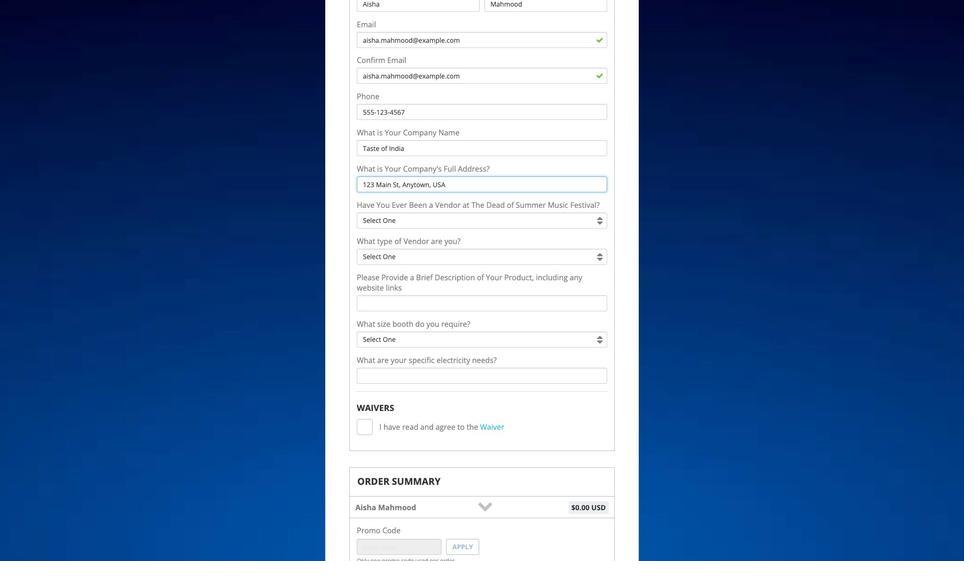 Task type: locate. For each thing, give the bounding box(es) containing it.
None text field
[[357, 0, 480, 12], [484, 0, 607, 12], [357, 141, 607, 157], [357, 0, 480, 12], [484, 0, 607, 12], [357, 141, 607, 157]]

None email field
[[357, 32, 607, 48], [357, 68, 607, 84], [357, 32, 607, 48], [357, 68, 607, 84]]

check image
[[596, 72, 603, 80]]

None text field
[[357, 104, 607, 120], [357, 177, 607, 193], [357, 296, 607, 312], [357, 368, 607, 384], [357, 104, 607, 120], [357, 177, 607, 193], [357, 296, 607, 312], [357, 368, 607, 384]]



Task type: vqa. For each thing, say whether or not it's contained in the screenshot.
files o icon
no



Task type: describe. For each thing, give the bounding box(es) containing it.
check image
[[596, 36, 603, 44]]

Enter code text field
[[357, 540, 442, 556]]



